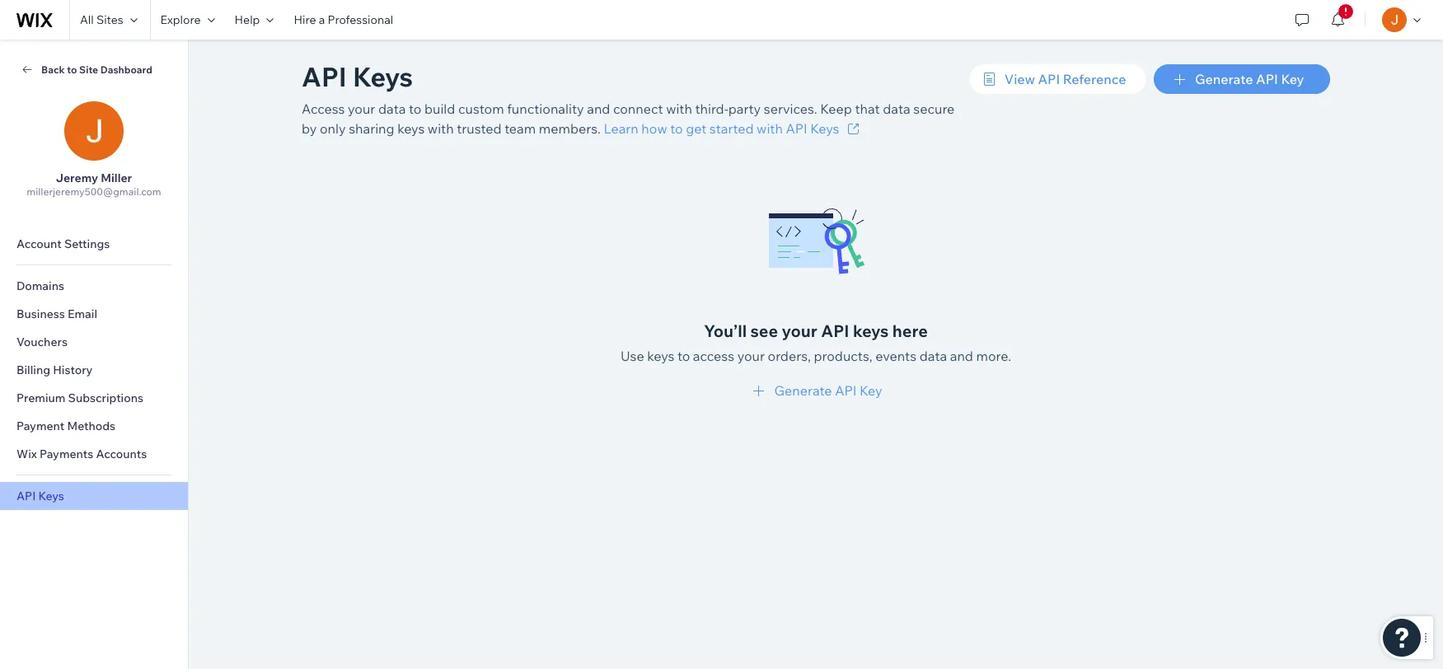 Task type: vqa. For each thing, say whether or not it's contained in the screenshot.
jeremy miller millerjeremy500@gmail.com
yes



Task type: locate. For each thing, give the bounding box(es) containing it.
to
[[67, 63, 77, 75], [409, 101, 422, 117], [670, 120, 683, 137], [677, 348, 690, 364]]

learn
[[604, 120, 639, 137]]

2 horizontal spatial your
[[782, 321, 818, 341]]

vouchers link
[[0, 328, 188, 356]]

to left access
[[677, 348, 690, 364]]

0 horizontal spatial your
[[348, 101, 375, 117]]

2 horizontal spatial keys
[[853, 321, 889, 341]]

1 vertical spatial generate api key button
[[750, 381, 882, 401]]

2 vertical spatial your
[[737, 348, 765, 364]]

reference
[[1063, 71, 1126, 87]]

0 horizontal spatial keys
[[38, 489, 64, 504]]

access
[[693, 348, 734, 364]]

payment methods link
[[0, 412, 188, 440]]

keys down keep
[[810, 120, 839, 137]]

you'll see your api keys here use keys to access your orders, products, events data and more.
[[621, 321, 1011, 364]]

here
[[892, 321, 928, 341]]

key for the top generate api key button
[[1281, 71, 1304, 87]]

view api reference
[[1005, 71, 1126, 87]]

with
[[666, 101, 692, 117], [428, 120, 454, 137], [757, 120, 783, 137]]

started
[[710, 120, 754, 137]]

1 vertical spatial api keys
[[16, 489, 64, 504]]

1 horizontal spatial keys
[[353, 60, 413, 93]]

1 horizontal spatial api keys
[[302, 60, 413, 93]]

api keys
[[302, 60, 413, 93], [16, 489, 64, 504]]

1 horizontal spatial generate
[[1195, 71, 1253, 87]]

keys right use
[[647, 348, 675, 364]]

1 vertical spatial and
[[950, 348, 973, 364]]

and
[[587, 101, 610, 117], [950, 348, 973, 364]]

professional
[[328, 12, 393, 27]]

2 vertical spatial keys
[[38, 489, 64, 504]]

payment
[[16, 419, 65, 434]]

with down build on the top left of page
[[428, 120, 454, 137]]

miller
[[101, 171, 132, 185]]

to inside access your data to build custom functionality and connect with third-party services. keep that data secure by only sharing keys with trusted team members.
[[409, 101, 422, 117]]

your up "orders,"
[[782, 321, 818, 341]]

business email
[[16, 307, 97, 321]]

with up get on the top of the page
[[666, 101, 692, 117]]

hire
[[294, 12, 316, 27]]

1 horizontal spatial key
[[1281, 71, 1304, 87]]

0 vertical spatial key
[[1281, 71, 1304, 87]]

2 horizontal spatial keys
[[810, 120, 839, 137]]

0 horizontal spatial data
[[378, 101, 406, 117]]

key
[[1281, 71, 1304, 87], [860, 382, 882, 399]]

data right that
[[883, 101, 911, 117]]

keys inside access your data to build custom functionality and connect with third-party services. keep that data secure by only sharing keys with trusted team members.
[[397, 120, 425, 137]]

keys
[[353, 60, 413, 93], [810, 120, 839, 137], [38, 489, 64, 504]]

services.
[[764, 101, 817, 117]]

custom
[[458, 101, 504, 117]]

methods
[[67, 419, 115, 434]]

payment methods
[[16, 419, 115, 434]]

and left the more.
[[950, 348, 973, 364]]

2 vertical spatial keys
[[647, 348, 675, 364]]

your up sharing
[[348, 101, 375, 117]]

0 vertical spatial keys
[[397, 120, 425, 137]]

and inside access your data to build custom functionality and connect with third-party services. keep that data secure by only sharing keys with trusted team members.
[[587, 101, 610, 117]]

generate
[[1195, 71, 1253, 87], [774, 382, 832, 399]]

to left site
[[67, 63, 77, 75]]

keys up sharing
[[353, 60, 413, 93]]

functionality
[[507, 101, 584, 117]]

1 horizontal spatial generate api key button
[[1154, 64, 1330, 94]]

1 vertical spatial your
[[782, 321, 818, 341]]

keep
[[820, 101, 852, 117]]

access your data to build custom functionality and connect with third-party services. keep that data secure by only sharing keys with trusted team members.
[[302, 101, 955, 137]]

0 horizontal spatial key
[[860, 382, 882, 399]]

generate api key button
[[1154, 64, 1330, 94], [750, 381, 882, 401]]

to left build on the top left of page
[[409, 101, 422, 117]]

access
[[302, 101, 345, 117]]

api keys up the access
[[302, 60, 413, 93]]

view
[[1005, 71, 1035, 87]]

more.
[[976, 348, 1011, 364]]

build
[[424, 101, 455, 117]]

learn how to get started with api keys
[[604, 120, 839, 137]]

connect
[[613, 101, 663, 117]]

keys inside learn how to get started with api keys link
[[810, 120, 839, 137]]

keys inside api keys link
[[38, 489, 64, 504]]

1 vertical spatial generate api key
[[774, 382, 882, 399]]

api keys inside api keys link
[[16, 489, 64, 504]]

to left get on the top of the page
[[670, 120, 683, 137]]

2 horizontal spatial with
[[757, 120, 783, 137]]

a
[[319, 12, 325, 27]]

1 vertical spatial keys
[[810, 120, 839, 137]]

your down see in the right of the page
[[737, 348, 765, 364]]

0 vertical spatial and
[[587, 101, 610, 117]]

site
[[79, 63, 98, 75]]

api keys down wix on the left of the page
[[16, 489, 64, 504]]

sharing
[[349, 120, 394, 137]]

learn how to get started with api keys link
[[604, 119, 864, 138]]

data up sharing
[[378, 101, 406, 117]]

0 horizontal spatial api keys
[[16, 489, 64, 504]]

2 horizontal spatial data
[[920, 348, 947, 364]]

settings
[[64, 237, 110, 251]]

0 horizontal spatial keys
[[397, 120, 425, 137]]

billing
[[16, 363, 50, 378]]

keys
[[397, 120, 425, 137], [853, 321, 889, 341], [647, 348, 675, 364]]

1 horizontal spatial and
[[950, 348, 973, 364]]

wix payments accounts link
[[0, 440, 188, 468]]

wix
[[16, 447, 37, 462]]

all sites
[[80, 12, 123, 27]]

with down services.
[[757, 120, 783, 137]]

and up learn
[[587, 101, 610, 117]]

data down here
[[920, 348, 947, 364]]

0 horizontal spatial generate
[[774, 382, 832, 399]]

premium
[[16, 391, 65, 406]]

0 horizontal spatial and
[[587, 101, 610, 117]]

keys up events
[[853, 321, 889, 341]]

0 vertical spatial generate
[[1195, 71, 1253, 87]]

api
[[302, 60, 347, 93], [1038, 71, 1060, 87], [1256, 71, 1278, 87], [786, 120, 808, 137], [821, 321, 849, 341], [835, 382, 857, 399], [16, 489, 36, 504]]

data
[[378, 101, 406, 117], [883, 101, 911, 117], [920, 348, 947, 364]]

back
[[41, 63, 65, 75]]

keys down payments in the left bottom of the page
[[38, 489, 64, 504]]

to inside sidebar element
[[67, 63, 77, 75]]

0 vertical spatial generate api key
[[1195, 71, 1304, 87]]

members.
[[539, 120, 601, 137]]

keys down build on the top left of page
[[397, 120, 425, 137]]

1 vertical spatial key
[[860, 382, 882, 399]]

0 vertical spatial your
[[348, 101, 375, 117]]

all
[[80, 12, 94, 27]]

history
[[53, 363, 93, 378]]

view api reference link
[[970, 64, 1146, 94]]

jeremy miller millerjeremy500@gmail.com
[[27, 171, 161, 198]]

your
[[348, 101, 375, 117], [782, 321, 818, 341], [737, 348, 765, 364]]

third-
[[695, 101, 729, 117]]

get
[[686, 120, 707, 137]]

1 horizontal spatial keys
[[647, 348, 675, 364]]

0 vertical spatial keys
[[353, 60, 413, 93]]

hire a professional
[[294, 12, 393, 27]]

sites
[[96, 12, 123, 27]]

products,
[[814, 348, 873, 364]]

generate api key
[[1195, 71, 1304, 87], [774, 382, 882, 399]]



Task type: describe. For each thing, give the bounding box(es) containing it.
1 horizontal spatial with
[[666, 101, 692, 117]]

business
[[16, 307, 65, 321]]

trusted
[[457, 120, 502, 137]]

wix payments accounts
[[16, 447, 147, 462]]

account settings
[[16, 237, 110, 251]]

hire a professional link
[[284, 0, 403, 40]]

api inside you'll see your api keys here use keys to access your orders, products, events data and more.
[[821, 321, 849, 341]]

0 vertical spatial generate api key button
[[1154, 64, 1330, 94]]

see
[[751, 321, 778, 341]]

email
[[68, 307, 97, 321]]

dashboard
[[100, 63, 152, 75]]

1 vertical spatial generate
[[774, 382, 832, 399]]

domains
[[16, 279, 64, 293]]

account settings link
[[0, 230, 188, 258]]

account
[[16, 237, 62, 251]]

sidebar element
[[0, 40, 189, 669]]

accounts
[[96, 447, 147, 462]]

events
[[876, 348, 917, 364]]

orders,
[[768, 348, 811, 364]]

back to site dashboard link
[[20, 62, 168, 77]]

back to site dashboard
[[41, 63, 152, 75]]

api keys link
[[0, 482, 188, 510]]

0 horizontal spatial with
[[428, 120, 454, 137]]

business email link
[[0, 300, 188, 328]]

1 horizontal spatial data
[[883, 101, 911, 117]]

secure
[[914, 101, 955, 117]]

domains link
[[0, 272, 188, 300]]

premium subscriptions link
[[0, 384, 188, 412]]

millerjeremy500@gmail.com
[[27, 185, 161, 198]]

help
[[235, 12, 260, 27]]

payments
[[40, 447, 93, 462]]

only
[[320, 120, 346, 137]]

and inside you'll see your api keys here use keys to access your orders, products, events data and more.
[[950, 348, 973, 364]]

you'll
[[704, 321, 747, 341]]

1 horizontal spatial generate api key
[[1195, 71, 1304, 87]]

team
[[505, 120, 536, 137]]

key for the leftmost generate api key button
[[860, 382, 882, 399]]

premium subscriptions
[[16, 391, 143, 406]]

party
[[729, 101, 761, 117]]

to inside you'll see your api keys here use keys to access your orders, products, events data and more.
[[677, 348, 690, 364]]

by
[[302, 120, 317, 137]]

help button
[[225, 0, 284, 40]]

1 vertical spatial keys
[[853, 321, 889, 341]]

1 horizontal spatial your
[[737, 348, 765, 364]]

subscriptions
[[68, 391, 143, 406]]

jeremy
[[56, 171, 98, 185]]

explore
[[160, 12, 201, 27]]

0 horizontal spatial generate api key button
[[750, 381, 882, 401]]

api inside sidebar element
[[16, 489, 36, 504]]

that
[[855, 101, 880, 117]]

use
[[621, 348, 644, 364]]

data inside you'll see your api keys here use keys to access your orders, products, events data and more.
[[920, 348, 947, 364]]

0 horizontal spatial generate api key
[[774, 382, 882, 399]]

billing history link
[[0, 356, 188, 384]]

your inside access your data to build custom functionality and connect with third-party services. keep that data secure by only sharing keys with trusted team members.
[[348, 101, 375, 117]]

how
[[642, 120, 667, 137]]

0 vertical spatial api keys
[[302, 60, 413, 93]]

vouchers
[[16, 335, 68, 349]]

billing history
[[16, 363, 93, 378]]



